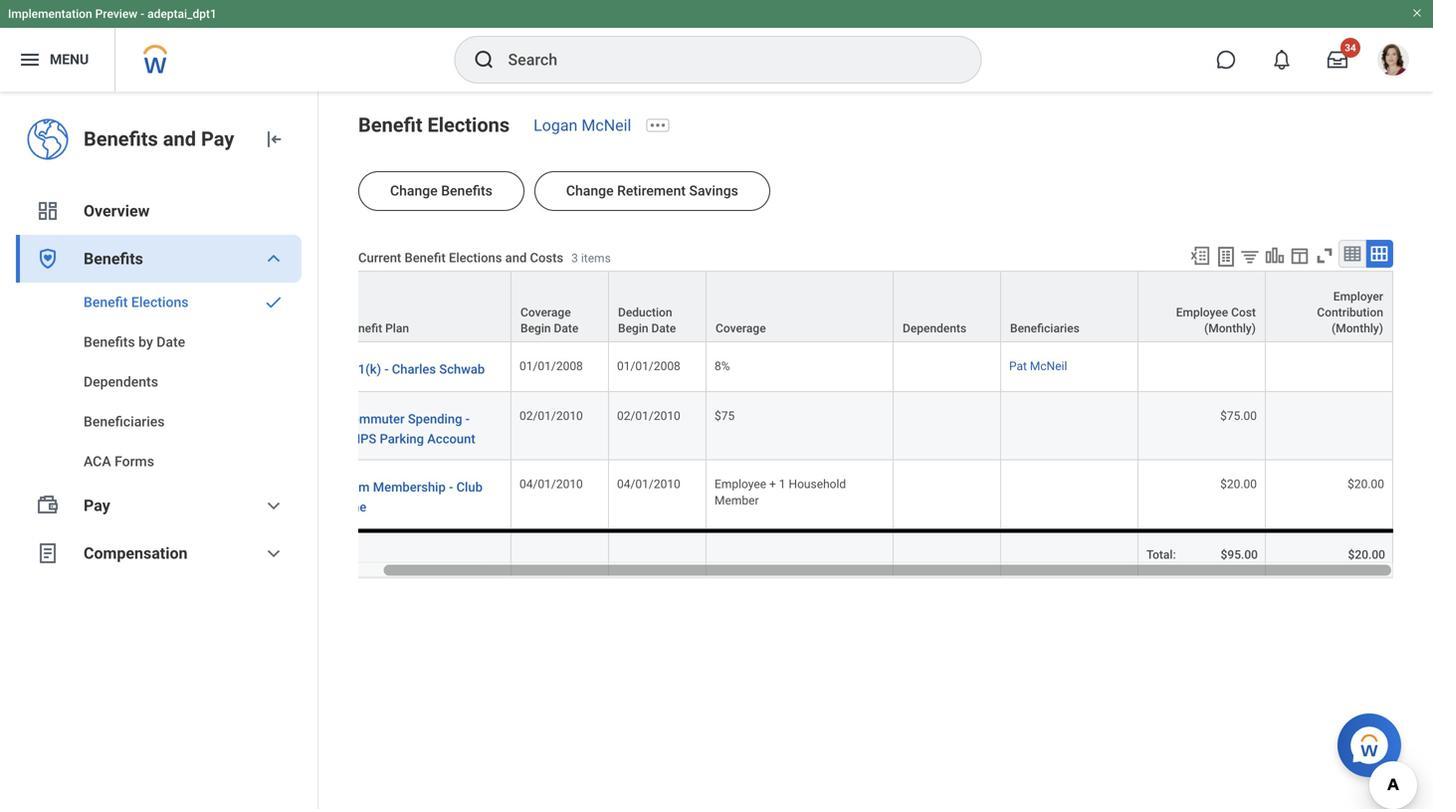 Task type: describe. For each thing, give the bounding box(es) containing it.
beneficiaries for beneficiaries popup button
[[1010, 322, 1080, 335]]

benefits element
[[16, 283, 302, 482]]

2 02/01/2010 from the left
[[617, 409, 681, 423]]

compensation button
[[16, 529, 302, 577]]

1 04/01/2010 from the left
[[519, 477, 583, 491]]

401(k) - charles schwab
[[343, 362, 485, 377]]

coverage for coverage begin date
[[520, 306, 571, 320]]

aca forms
[[84, 453, 154, 470]]

logan
[[534, 116, 578, 135]]

costs
[[530, 250, 563, 265]]

aca
[[84, 453, 111, 470]]

and inside navigation pane region
[[163, 127, 196, 151]]

current
[[358, 250, 401, 265]]

deduction begin date
[[618, 306, 676, 335]]

benefit plan
[[344, 322, 409, 335]]

benefits for benefits
[[84, 249, 143, 268]]

pay inside the benefits and pay element
[[201, 127, 234, 151]]

row containing employer contribution (monthly)
[[334, 271, 1393, 343]]

benefit plan column header
[[334, 271, 512, 343]]

justify image
[[18, 48, 42, 72]]

8%
[[715, 359, 730, 373]]

profile logan mcneil image
[[1377, 44, 1409, 80]]

row containing total:
[[334, 529, 1393, 577]]

beneficiaries link
[[16, 402, 302, 442]]

expand table image
[[1369, 244, 1389, 264]]

beneficiaries button
[[1001, 272, 1137, 341]]

employee cost (monthly) button
[[1138, 272, 1265, 341]]

+
[[769, 477, 776, 491]]

retirement
[[617, 183, 686, 199]]

charles
[[392, 362, 436, 377]]

items
[[581, 251, 611, 265]]

dependents for dependents popup button
[[903, 322, 967, 335]]

parking
[[380, 432, 424, 446]]

commuter spending - shps parking account row
[[334, 392, 1393, 460]]

document alt image
[[36, 541, 60, 565]]

benefits image
[[36, 247, 60, 271]]

dashboard image
[[36, 199, 60, 223]]

notifications large image
[[1272, 50, 1292, 70]]

savings
[[689, 183, 738, 199]]

total:
[[1146, 548, 1176, 562]]

1 01/01/2008 from the left
[[519, 359, 583, 373]]

benefits by date link
[[16, 322, 302, 362]]

401(k) - charles schwab row
[[334, 342, 1393, 392]]

benefits inside button
[[441, 183, 492, 199]]

1 horizontal spatial and
[[505, 250, 527, 265]]

benefit right current
[[405, 250, 446, 265]]

- inside 401(k) - charles schwab link
[[384, 362, 389, 377]]

employer contribution (monthly) button
[[1266, 272, 1392, 341]]

(monthly) for contribution
[[1332, 322, 1383, 335]]

beneficiaries column header
[[1001, 271, 1138, 343]]

401(k)
[[343, 362, 381, 377]]

employer
[[1333, 290, 1383, 304]]

benefits for benefits and pay
[[84, 127, 158, 151]]

commuter
[[343, 412, 405, 427]]

change retirement savings
[[566, 183, 738, 199]]

3
[[571, 251, 578, 265]]

current benefit elections and costs 3 items
[[358, 250, 611, 265]]

pay inside pay dropdown button
[[84, 496, 110, 515]]

begin for coverage begin date
[[520, 322, 551, 335]]

club
[[456, 480, 483, 495]]

coverage begin date
[[520, 306, 579, 335]]

export to excel image
[[1189, 245, 1211, 267]]

gym
[[343, 480, 370, 495]]

pay button
[[16, 482, 302, 529]]

beneficiaries for beneficiaries link
[[84, 413, 165, 430]]

gym membership - club one link
[[343, 476, 503, 515]]

mcneil for logan mcneil
[[582, 116, 631, 135]]

plan
[[385, 322, 409, 335]]

$75
[[715, 409, 735, 423]]

mcneil for pat mcneil
[[1030, 359, 1067, 373]]

spending
[[408, 412, 462, 427]]

elections inside benefit elections link
[[131, 294, 189, 310]]

employee + 1 household member
[[715, 477, 849, 507]]

benefit inside 'popup button'
[[344, 322, 382, 335]]

commuter spending - shps parking account
[[343, 412, 475, 446]]

Search Workday  search field
[[508, 38, 940, 82]]

gym membership - club one row
[[334, 460, 1393, 529]]

navigation pane region
[[0, 92, 318, 809]]

overview
[[84, 202, 150, 220]]

$95.00
[[1221, 548, 1258, 562]]

1
[[779, 477, 786, 491]]

close environment banner image
[[1411, 7, 1423, 19]]



Task type: locate. For each thing, give the bounding box(es) containing it.
1 horizontal spatial employee
[[1176, 306, 1228, 320]]

and left costs on the left top of page
[[505, 250, 527, 265]]

coverage down costs on the left top of page
[[520, 306, 571, 320]]

dependents link
[[16, 362, 302, 402]]

1 vertical spatial row
[[334, 529, 1393, 577]]

1 vertical spatial elections
[[449, 250, 502, 265]]

change for change retirement savings
[[566, 183, 614, 199]]

logan mcneil
[[534, 116, 631, 135]]

benefit plan button
[[335, 272, 511, 341]]

coverage inside 'coverage begin date'
[[520, 306, 571, 320]]

employee for employee cost (monthly)
[[1176, 306, 1228, 320]]

chevron down small image inside 'compensation' dropdown button
[[262, 541, 286, 565]]

coverage begin date button
[[512, 272, 608, 341]]

benefits
[[84, 127, 158, 151], [441, 183, 492, 199], [84, 249, 143, 268], [84, 334, 135, 350]]

(monthly) down contribution
[[1332, 322, 1383, 335]]

change benefits
[[390, 183, 492, 199]]

dependents button
[[894, 272, 1000, 341]]

beneficiaries inside beneficiaries popup button
[[1010, 322, 1080, 335]]

search image
[[472, 48, 496, 72]]

toolbar
[[1180, 240, 1393, 271]]

commuter spending - shps parking account link
[[343, 408, 503, 446]]

1 (monthly) from the left
[[1204, 322, 1256, 335]]

34 button
[[1316, 38, 1360, 82]]

1 vertical spatial benefit elections
[[84, 294, 189, 310]]

transformation import image
[[262, 127, 286, 151]]

menu banner
[[0, 0, 1433, 92]]

employee
[[1176, 306, 1228, 320], [715, 477, 766, 491]]

export to worksheets image
[[1214, 245, 1238, 269]]

benefit inside navigation pane region
[[84, 294, 128, 310]]

1 horizontal spatial date
[[554, 322, 579, 335]]

0 vertical spatial chevron down small image
[[262, 247, 286, 271]]

mcneil
[[582, 116, 631, 135], [1030, 359, 1067, 373]]

compensation
[[84, 544, 188, 563]]

3 chevron down small image from the top
[[262, 541, 286, 565]]

0 vertical spatial row
[[334, 271, 1393, 343]]

gym membership - club one
[[343, 480, 483, 515]]

logan mcneil link
[[534, 116, 631, 135]]

inbox large image
[[1328, 50, 1347, 70]]

pay
[[201, 127, 234, 151], [84, 496, 110, 515]]

benefit
[[358, 113, 422, 137], [405, 250, 446, 265], [84, 294, 128, 310], [344, 322, 382, 335]]

- up account
[[465, 412, 470, 427]]

benefit elections up benefits by date
[[84, 294, 189, 310]]

benefit elections inside benefits element
[[84, 294, 189, 310]]

click to view/edit grid preferences image
[[1289, 245, 1311, 267]]

beneficiaries
[[1010, 322, 1080, 335], [84, 413, 165, 430]]

1 horizontal spatial 01/01/2008
[[617, 359, 681, 373]]

1 change from the left
[[390, 183, 438, 199]]

chevron down small image for pay
[[262, 494, 286, 517]]

chevron down small image
[[262, 247, 286, 271], [262, 494, 286, 517], [262, 541, 286, 565]]

0 horizontal spatial employee
[[715, 477, 766, 491]]

2 chevron down small image from the top
[[262, 494, 286, 517]]

1 horizontal spatial (monthly)
[[1332, 322, 1383, 335]]

begin down deduction
[[618, 322, 648, 335]]

1 begin from the left
[[520, 322, 551, 335]]

- inside menu banner
[[140, 7, 144, 21]]

deduction begin date button
[[609, 272, 706, 341]]

01/01/2008 down 'coverage begin date'
[[519, 359, 583, 373]]

1 vertical spatial and
[[505, 250, 527, 265]]

forms
[[115, 453, 154, 470]]

0 horizontal spatial pay
[[84, 496, 110, 515]]

- right the 401(k)
[[384, 362, 389, 377]]

$75.00
[[1220, 409, 1257, 423]]

- for spending
[[465, 412, 470, 427]]

0 horizontal spatial mcneil
[[582, 116, 631, 135]]

01/01/2008 down deduction begin date
[[617, 359, 681, 373]]

menu button
[[0, 28, 115, 92]]

0 horizontal spatial (monthly)
[[1204, 322, 1256, 335]]

(monthly) down cost
[[1204, 322, 1256, 335]]

benefit up benefits by date
[[84, 294, 128, 310]]

change left retirement
[[566, 183, 614, 199]]

date for deduction begin date
[[651, 322, 676, 335]]

0 horizontal spatial 04/01/2010
[[519, 477, 583, 491]]

1 horizontal spatial mcneil
[[1030, 359, 1067, 373]]

beneficiaries up pat mcneil link
[[1010, 322, 1080, 335]]

- inside gym membership - club one
[[449, 480, 453, 495]]

1 chevron down small image from the top
[[262, 247, 286, 271]]

begin down costs on the left top of page
[[520, 322, 551, 335]]

1 horizontal spatial change
[[566, 183, 614, 199]]

dependents up the 401(k) - charles schwab row
[[903, 322, 967, 335]]

0 vertical spatial benefit elections
[[358, 113, 510, 137]]

date right by
[[157, 334, 185, 350]]

and
[[163, 127, 196, 151], [505, 250, 527, 265]]

2 (monthly) from the left
[[1332, 322, 1383, 335]]

contribution
[[1317, 306, 1383, 320]]

begin for deduction begin date
[[618, 322, 648, 335]]

pay left transformation import image in the top left of the page
[[201, 127, 234, 151]]

pat
[[1009, 359, 1027, 373]]

elections down search image at the top left
[[427, 113, 510, 137]]

coverage
[[520, 306, 571, 320], [716, 322, 766, 335]]

deduction
[[618, 306, 672, 320]]

(monthly)
[[1204, 322, 1256, 335], [1332, 322, 1383, 335]]

account
[[427, 432, 475, 446]]

cell
[[894, 342, 1001, 392], [1138, 342, 1266, 392], [1266, 342, 1393, 392], [894, 392, 1001, 460], [1001, 392, 1138, 460], [1266, 392, 1393, 460], [894, 460, 1001, 529], [1001, 460, 1138, 529], [334, 529, 512, 577], [512, 529, 609, 577], [609, 529, 707, 577], [707, 529, 894, 577], [894, 529, 1001, 577], [1001, 529, 1138, 577]]

0 vertical spatial pay
[[201, 127, 234, 151]]

pay down aca
[[84, 496, 110, 515]]

chevron down small image inside benefits dropdown button
[[262, 247, 286, 271]]

0 horizontal spatial 01/01/2008
[[519, 359, 583, 373]]

change benefits button
[[358, 171, 524, 211]]

employee inside employee cost (monthly)
[[1176, 306, 1228, 320]]

1 02/01/2010 from the left
[[519, 409, 583, 423]]

- right preview
[[140, 7, 144, 21]]

dependents for dependents link on the top left of the page
[[84, 374, 158, 390]]

2 row from the top
[[334, 529, 1393, 577]]

pat mcneil
[[1009, 359, 1067, 373]]

0 vertical spatial dependents
[[903, 322, 967, 335]]

benefit up change benefits
[[358, 113, 422, 137]]

(monthly) for cost
[[1204, 322, 1256, 335]]

date inside deduction begin date
[[651, 322, 676, 335]]

benefits for benefits by date
[[84, 334, 135, 350]]

dependents column header
[[894, 271, 1001, 343]]

benefits down overview
[[84, 249, 143, 268]]

2 04/01/2010 from the left
[[617, 477, 681, 491]]

one
[[343, 500, 366, 515]]

select to filter grid data image
[[1239, 246, 1261, 267]]

0 horizontal spatial beneficiaries
[[84, 413, 165, 430]]

0 horizontal spatial benefit elections
[[84, 294, 189, 310]]

1 horizontal spatial 04/01/2010
[[617, 477, 681, 491]]

1 horizontal spatial begin
[[618, 322, 648, 335]]

02/01/2010 left $75
[[617, 409, 681, 423]]

implementation
[[8, 7, 92, 21]]

2 change from the left
[[566, 183, 614, 199]]

1 row from the top
[[334, 271, 1393, 343]]

begin inside 'coverage begin date'
[[520, 322, 551, 335]]

benefits and pay element
[[84, 125, 246, 153]]

benefits left by
[[84, 334, 135, 350]]

1 horizontal spatial benefit elections
[[358, 113, 510, 137]]

2 vertical spatial chevron down small image
[[262, 541, 286, 565]]

implementation preview -   adeptai_dpt1
[[8, 7, 217, 21]]

chevron down small image for benefits
[[262, 247, 286, 271]]

benefits and pay
[[84, 127, 234, 151]]

benefits up overview
[[84, 127, 158, 151]]

coverage for coverage
[[716, 322, 766, 335]]

- for preview
[[140, 7, 144, 21]]

date
[[554, 322, 579, 335], [651, 322, 676, 335], [157, 334, 185, 350]]

mcneil right logan on the top left
[[582, 116, 631, 135]]

2 begin from the left
[[618, 322, 648, 335]]

1 vertical spatial mcneil
[[1030, 359, 1067, 373]]

adeptai_dpt1
[[147, 7, 217, 21]]

02/01/2010
[[519, 409, 583, 423], [617, 409, 681, 423]]

date for coverage begin date
[[554, 322, 579, 335]]

1 vertical spatial pay
[[84, 496, 110, 515]]

household
[[789, 477, 846, 491]]

coverage begin date column header
[[512, 271, 609, 343]]

employee up member
[[715, 477, 766, 491]]

- left club
[[449, 480, 453, 495]]

date for benefits by date
[[157, 334, 185, 350]]

beneficiaries up aca forms
[[84, 413, 165, 430]]

menu
[[50, 51, 89, 68]]

1 vertical spatial employee
[[715, 477, 766, 491]]

2 horizontal spatial date
[[651, 322, 676, 335]]

0 horizontal spatial coverage
[[520, 306, 571, 320]]

date inside benefits element
[[157, 334, 185, 350]]

begin
[[520, 322, 551, 335], [618, 322, 648, 335]]

dependents inside benefits element
[[84, 374, 158, 390]]

dependents down benefits by date
[[84, 374, 158, 390]]

schwab
[[439, 362, 485, 377]]

change retirement savings button
[[534, 171, 770, 211]]

shps
[[343, 432, 376, 446]]

coverage button
[[707, 272, 893, 341]]

elections
[[427, 113, 510, 137], [449, 250, 502, 265], [131, 294, 189, 310]]

dependents
[[903, 322, 967, 335], [84, 374, 158, 390]]

-
[[140, 7, 144, 21], [384, 362, 389, 377], [465, 412, 470, 427], [449, 480, 453, 495]]

aca forms link
[[16, 442, 302, 482]]

$20.00
[[1220, 477, 1257, 491], [1348, 477, 1384, 491], [1348, 548, 1385, 562]]

expand/collapse chart image
[[1264, 245, 1286, 267]]

by
[[138, 334, 153, 350]]

date down deduction
[[651, 322, 676, 335]]

member
[[715, 493, 759, 507]]

elections left costs on the left top of page
[[449, 250, 502, 265]]

employee cost (monthly) column header
[[1138, 271, 1266, 343]]

0 horizontal spatial change
[[390, 183, 438, 199]]

benefits up current benefit elections and costs 3 items
[[441, 183, 492, 199]]

benefits inside dropdown button
[[84, 249, 143, 268]]

row
[[334, 271, 1393, 343], [334, 529, 1393, 577]]

0 vertical spatial beneficiaries
[[1010, 322, 1080, 335]]

deduction begin date column header
[[609, 271, 707, 343]]

cost
[[1231, 306, 1256, 320]]

overview link
[[16, 187, 302, 235]]

(monthly) inside employee cost (monthly)
[[1204, 322, 1256, 335]]

benefit elections
[[358, 113, 510, 137], [84, 294, 189, 310]]

benefit elections up change benefits
[[358, 113, 510, 137]]

benefit elections link
[[16, 283, 302, 322]]

- for membership
[[449, 480, 453, 495]]

date down 3
[[554, 322, 579, 335]]

check image
[[262, 293, 286, 312]]

02/01/2010 down 'coverage begin date'
[[519, 409, 583, 423]]

1 vertical spatial dependents
[[84, 374, 158, 390]]

membership
[[373, 480, 446, 495]]

dependents inside popup button
[[903, 322, 967, 335]]

employee left cost
[[1176, 306, 1228, 320]]

(monthly) inside employer contribution (monthly)
[[1332, 322, 1383, 335]]

chevron down small image inside pay dropdown button
[[262, 494, 286, 517]]

coverage column header
[[707, 271, 894, 343]]

0 horizontal spatial begin
[[520, 322, 551, 335]]

0 horizontal spatial and
[[163, 127, 196, 151]]

coverage inside coverage popup button
[[716, 322, 766, 335]]

preview
[[95, 7, 138, 21]]

- inside commuter spending - shps parking account
[[465, 412, 470, 427]]

1 horizontal spatial 02/01/2010
[[617, 409, 681, 423]]

mcneil inside the 401(k) - charles schwab row
[[1030, 359, 1067, 373]]

and up overview link
[[163, 127, 196, 151]]

employee for employee + 1 household member
[[715, 477, 766, 491]]

1 vertical spatial beneficiaries
[[84, 413, 165, 430]]

34
[[1345, 42, 1356, 54]]

2 01/01/2008 from the left
[[617, 359, 681, 373]]

beneficiaries inside beneficiaries link
[[84, 413, 165, 430]]

0 vertical spatial mcneil
[[582, 116, 631, 135]]

fullscreen image
[[1314, 245, 1336, 267]]

benefits button
[[16, 235, 302, 283]]

benefit left the plan
[[344, 322, 382, 335]]

1 horizontal spatial coverage
[[716, 322, 766, 335]]

0 horizontal spatial 02/01/2010
[[519, 409, 583, 423]]

2 vertical spatial elections
[[131, 294, 189, 310]]

chevron down small image for compensation
[[262, 541, 286, 565]]

0 horizontal spatial date
[[157, 334, 185, 350]]

0 vertical spatial and
[[163, 127, 196, 151]]

date inside 'coverage begin date'
[[554, 322, 579, 335]]

benefits by date
[[84, 334, 185, 350]]

1 horizontal spatial pay
[[201, 127, 234, 151]]

0 horizontal spatial dependents
[[84, 374, 158, 390]]

change up current
[[390, 183, 438, 199]]

pat mcneil link
[[1009, 355, 1067, 373]]

coverage up 8% at the top
[[716, 322, 766, 335]]

employee inside employee + 1 household member
[[715, 477, 766, 491]]

0 vertical spatial coverage
[[520, 306, 571, 320]]

change for change benefits
[[390, 183, 438, 199]]

1 horizontal spatial beneficiaries
[[1010, 322, 1080, 335]]

employee cost (monthly)
[[1176, 306, 1256, 335]]

1 vertical spatial coverage
[[716, 322, 766, 335]]

employer contribution (monthly)
[[1317, 290, 1383, 335]]

begin inside deduction begin date
[[618, 322, 648, 335]]

1 vertical spatial chevron down small image
[[262, 494, 286, 517]]

401(k) - charles schwab link
[[343, 358, 485, 379]]

01/01/2008
[[519, 359, 583, 373], [617, 359, 681, 373]]

elections up benefits by date link
[[131, 294, 189, 310]]

0 vertical spatial elections
[[427, 113, 510, 137]]

0 vertical spatial employee
[[1176, 306, 1228, 320]]

mcneil right pat
[[1030, 359, 1067, 373]]

task pay image
[[36, 494, 60, 517]]

1 horizontal spatial dependents
[[903, 322, 967, 335]]

table image
[[1342, 244, 1362, 264]]



Task type: vqa. For each thing, say whether or not it's contained in the screenshot.
Elections to the middle
yes



